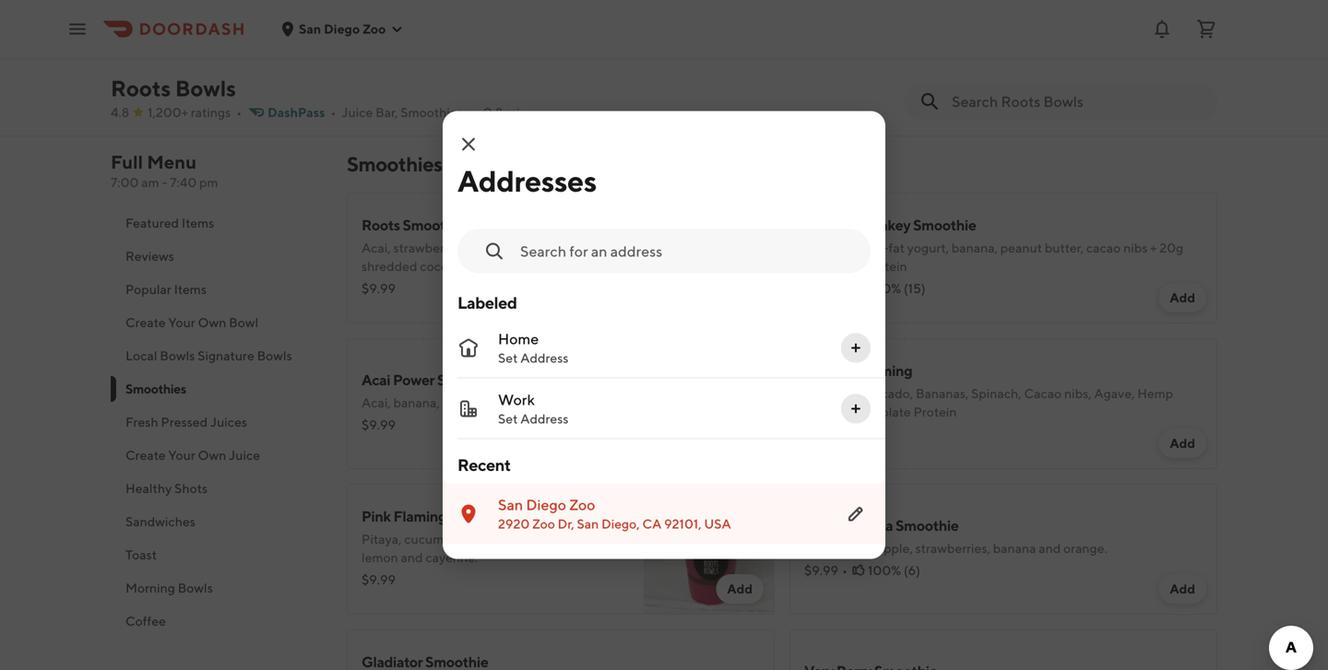 Task type: vqa. For each thing, say whether or not it's contained in the screenshot.


Task type: locate. For each thing, give the bounding box(es) containing it.
1 vertical spatial coconut,
[[420, 259, 472, 274]]

1 vertical spatial almond
[[632, 395, 676, 410]]

0 vertical spatial san
[[299, 21, 321, 36]]

1 vertical spatial +
[[1150, 240, 1157, 256]]

• right 'ratings'
[[236, 105, 242, 120]]

20g
[[1160, 240, 1184, 256]]

local
[[125, 348, 157, 363]]

acai, up shredded
[[362, 240, 391, 256]]

1 horizontal spatial nibs,
[[1064, 386, 1092, 401]]

1 create from the top
[[125, 315, 166, 330]]

1 horizontal spatial +
[[841, 404, 847, 420]]

+ inside cacao dreaming milk with avocado, bananas, spinach, cacao nibs, agave, hemp seeds + chocolate protein $9.99 add
[[841, 404, 847, 420]]

local bowls signature bowls
[[125, 348, 292, 363]]

1 vertical spatial diego
[[526, 496, 566, 514]]

7:40
[[170, 175, 197, 190]]

ca
[[642, 517, 662, 532]]

address down work
[[520, 411, 569, 427]]

1 vertical spatial cacao
[[1024, 386, 1062, 401]]

0 vertical spatial strawberries,
[[642, 30, 717, 45]]

0 vertical spatial juice
[[342, 105, 373, 120]]

0 horizontal spatial milk.
[[592, 259, 620, 274]]

diego for san diego zoo
[[324, 21, 360, 36]]

banana,
[[593, 30, 640, 45], [471, 240, 517, 256], [952, 240, 998, 256], [393, 395, 440, 410], [579, 532, 626, 547]]

strawberries, inside mango mania smoothie mango, pineapple, strawberries, banana and orange.
[[916, 541, 991, 556]]

bowls down bowl
[[257, 348, 292, 363]]

seeds left addresses image
[[804, 404, 838, 420]]

1 vertical spatial set
[[498, 411, 518, 427]]

0 horizontal spatial almond
[[545, 259, 589, 274]]

banana, inside purple moon ube base, white coconut base, granola, banana, strawberries, unsweet coconut, chopped almonds, cacao nibs, chia seeds + honey
[[593, 30, 640, 45]]

smoothie inside the acai power smoothie acai, banana, cacao, blueberries, turmeric and almond milk. $9.99 add
[[437, 371, 500, 389]]

diego left ube
[[324, 21, 360, 36]]

1 your from the top
[[168, 315, 195, 330]]

base, up unsweet
[[391, 30, 422, 45]]

address inside work set address
[[520, 411, 569, 427]]

0 vertical spatial milk
[[804, 240, 830, 256]]

smoothie
[[403, 216, 466, 234], [913, 216, 976, 234], [437, 371, 500, 389], [457, 508, 521, 525], [896, 517, 959, 535]]

create your own bowl button
[[111, 306, 325, 339]]

notification bell image
[[1151, 18, 1173, 40]]

roots up '4.8'
[[111, 75, 171, 101]]

smoothie up cacao,
[[437, 371, 500, 389]]

2 horizontal spatial san
[[577, 517, 599, 532]]

none radio containing home
[[443, 318, 886, 379]]

roots inside roots smoothie acai, strawberries, banana, blueberries, shredded coconut, granola and almond milk. $9.99
[[362, 216, 400, 234]]

1 100% from the top
[[868, 281, 901, 296]]

0 vertical spatial +
[[709, 48, 715, 64]]

blueberries,
[[520, 240, 589, 256], [482, 395, 552, 410]]

0 vertical spatial nibs,
[[616, 48, 643, 64]]

1 horizontal spatial pineapple,
[[851, 541, 913, 556]]

0 horizontal spatial +
[[709, 48, 715, 64]]

roots up shredded
[[362, 216, 400, 234]]

and inside pink flamingo smoothie pitaya, cucumber, pineapple, orange, banana, lemon and cayenne. $9.99
[[401, 550, 423, 565]]

smoothies down bar,
[[347, 152, 442, 176]]

featured items
[[125, 215, 214, 231]]

toast button
[[111, 539, 325, 572]]

nibs, inside cacao dreaming milk with avocado, bananas, spinach, cacao nibs, agave, hemp seeds + chocolate protein $9.99 add
[[1064, 386, 1092, 401]]

purple moon ube base, white coconut base, granola, banana, strawberries, unsweet coconut, chopped almonds, cacao nibs, chia seeds + honey
[[362, 6, 754, 64]]

labeled
[[458, 293, 517, 313]]

recent
[[458, 455, 511, 475]]

1 horizontal spatial almond
[[632, 395, 676, 410]]

almond right granola
[[545, 259, 589, 274]]

strawberries, up shredded
[[393, 240, 468, 256]]

seeds
[[672, 48, 706, 64], [804, 404, 838, 420]]

set down home
[[498, 351, 518, 366]]

bowls down toast 'button'
[[178, 581, 213, 596]]

1 vertical spatial san
[[498, 496, 523, 514]]

diego inside san diego zoo 2920 zoo dr, san diego, ca 92101, usa
[[526, 496, 566, 514]]

2 your from the top
[[168, 448, 195, 463]]

1 vertical spatial acai,
[[362, 395, 391, 410]]

0 vertical spatial zoo
[[363, 21, 386, 36]]

and down cucumber,
[[401, 550, 423, 565]]

1 acai, from the top
[[362, 240, 391, 256]]

create inside button
[[125, 315, 166, 330]]

items inside popular items button
[[174, 282, 207, 297]]

create up healthy
[[125, 448, 166, 463]]

address inside home set address
[[520, 351, 569, 366]]

1 vertical spatial with
[[832, 386, 858, 401]]

set inside home set address
[[498, 351, 518, 366]]

morning
[[125, 581, 175, 596]]

1 vertical spatial items
[[174, 282, 207, 297]]

0 vertical spatial cacao
[[578, 48, 613, 64]]

smoothie up (6)
[[896, 517, 959, 535]]

1 horizontal spatial base,
[[511, 30, 541, 45]]

items inside featured items button
[[182, 215, 214, 231]]

coconut, down white
[[414, 48, 466, 64]]

juice left bar,
[[342, 105, 373, 120]]

zoo up unsweet
[[363, 21, 386, 36]]

address
[[520, 351, 569, 366], [520, 411, 569, 427]]

set down work
[[498, 411, 518, 427]]

smoothies up fresh
[[125, 381, 186, 397]]

$9.99 inside roots smoothie acai, strawberries, banana, blueberries, shredded coconut, granola and almond milk. $9.99
[[362, 281, 396, 296]]

0 vertical spatial seeds
[[672, 48, 706, 64]]

bowls up 'ratings'
[[175, 75, 236, 101]]

roots smoothie image
[[644, 193, 775, 324]]

cacao left the "nibs"
[[1087, 240, 1121, 256]]

san for san diego zoo 2920 zoo dr, san diego, ca 92101, usa
[[498, 496, 523, 514]]

2 vertical spatial smoothies
[[125, 381, 186, 397]]

own for juice
[[198, 448, 226, 463]]

0 horizontal spatial cacao
[[578, 48, 613, 64]]

pink flamingo smoothie pitaya, cucumber, pineapple, orange, banana, lemon and cayenne. $9.99
[[362, 508, 626, 588]]

2 vertical spatial san
[[577, 517, 599, 532]]

roots for roots bowls
[[111, 75, 171, 101]]

1 with from the top
[[832, 240, 858, 256]]

banana, right dr,
[[579, 532, 626, 547]]

1 vertical spatial cacao
[[1087, 240, 1121, 256]]

smoothie inside pink flamingo smoothie pitaya, cucumber, pineapple, orange, banana, lemon and cayenne. $9.99
[[457, 508, 521, 525]]

smoothie for mango
[[896, 517, 959, 535]]

100% left (6)
[[868, 563, 901, 578]]

1 horizontal spatial san
[[498, 496, 523, 514]]

healthy shots
[[125, 481, 208, 496]]

+ left honey
[[709, 48, 715, 64]]

0 horizontal spatial pineapple,
[[468, 532, 530, 547]]

0 horizontal spatial zoo
[[363, 21, 386, 36]]

diego,
[[601, 517, 640, 532]]

diego for san diego zoo 2920 zoo dr, san diego, ca 92101, usa
[[526, 496, 566, 514]]

cacao inside 'chunky monkey smoothie milk with non-fat yogurt, banana, peanut butter, cacao nibs + 20g chocolate protein 100% (15) add'
[[1087, 240, 1121, 256]]

own down fresh pressed juices button
[[198, 448, 226, 463]]

0 horizontal spatial cacao
[[804, 362, 846, 380]]

create
[[125, 315, 166, 330], [125, 448, 166, 463]]

pink
[[362, 508, 391, 525]]

own
[[198, 315, 226, 330], [198, 448, 226, 463]]

1 vertical spatial create
[[125, 448, 166, 463]]

0 vertical spatial your
[[168, 315, 195, 330]]

open menu image
[[66, 18, 89, 40]]

0 vertical spatial with
[[832, 240, 858, 256]]

local bowls signature bowls button
[[111, 339, 325, 373]]

bowls
[[175, 75, 236, 101], [160, 348, 195, 363], [257, 348, 292, 363], [178, 581, 213, 596]]

addresses
[[458, 164, 597, 198]]

1 horizontal spatial diego
[[526, 496, 566, 514]]

blueberries, right cacao,
[[482, 395, 552, 410]]

own inside create your own juice "button"
[[198, 448, 226, 463]]

2 milk from the top
[[804, 386, 830, 401]]

2 vertical spatial +
[[841, 404, 847, 420]]

juice bar, smoothies • 0.8 mi
[[342, 105, 520, 120]]

bowls inside button
[[178, 581, 213, 596]]

healthy
[[125, 481, 172, 496]]

2 address from the top
[[520, 411, 569, 427]]

items up create your own bowl on the left top of page
[[174, 282, 207, 297]]

2 horizontal spatial strawberries,
[[916, 541, 991, 556]]

milk inside cacao dreaming milk with avocado, bananas, spinach, cacao nibs, agave, hemp seeds + chocolate protein $9.99 add
[[804, 386, 830, 401]]

and inside mango mania smoothie mango, pineapple, strawberries, banana and orange.
[[1039, 541, 1061, 556]]

strawberries, inside purple moon ube base, white coconut base, granola, banana, strawberries, unsweet coconut, chopped almonds, cacao nibs, chia seeds + honey
[[642, 30, 717, 45]]

0 vertical spatial items
[[182, 215, 214, 231]]

1 vertical spatial blueberries,
[[482, 395, 552, 410]]

moon
[[408, 6, 446, 24]]

(15)
[[904, 281, 926, 296]]

2 horizontal spatial zoo
[[569, 496, 595, 514]]

1 vertical spatial smoothies
[[347, 152, 442, 176]]

smoothie inside mango mania smoothie mango, pineapple, strawberries, banana and orange.
[[896, 517, 959, 535]]

banana, down power
[[393, 395, 440, 410]]

+ left addresses image
[[841, 404, 847, 420]]

peanut
[[1001, 240, 1042, 256]]

address for work
[[520, 411, 569, 427]]

1 vertical spatial address
[[520, 411, 569, 427]]

pineapple, up "cayenne." on the bottom left of page
[[468, 532, 530, 547]]

blueberries, down addresses
[[520, 240, 589, 256]]

chocolate
[[850, 404, 911, 420]]

1 vertical spatial strawberries,
[[393, 240, 468, 256]]

bowls for local bowls signature bowls
[[160, 348, 195, 363]]

smoothie up shredded
[[403, 216, 466, 234]]

0 horizontal spatial san
[[299, 21, 321, 36]]

0 vertical spatial diego
[[324, 21, 360, 36]]

flamingo
[[393, 508, 455, 525]]

san
[[299, 21, 321, 36], [498, 496, 523, 514], [577, 517, 599, 532]]

strawberries, up chia
[[642, 30, 717, 45]]

milk left avocado,
[[804, 386, 830, 401]]

0 vertical spatial 100%
[[868, 281, 901, 296]]

granola,
[[544, 30, 591, 45]]

0 horizontal spatial seeds
[[672, 48, 706, 64]]

fresh pressed juices button
[[111, 406, 325, 439]]

close addresses image
[[458, 133, 480, 155]]

0 horizontal spatial juice
[[229, 448, 260, 463]]

1 horizontal spatial cacao
[[1087, 240, 1121, 256]]

address down home
[[520, 351, 569, 366]]

0 horizontal spatial nibs,
[[616, 48, 643, 64]]

cucumber,
[[404, 532, 466, 547]]

None radio
[[443, 318, 886, 379], [443, 379, 886, 440]]

and inside roots smoothie acai, strawberries, banana, blueberries, shredded coconut, granola and almond milk. $9.99
[[521, 259, 543, 274]]

0 vertical spatial acai,
[[362, 240, 391, 256]]

with up chocolate
[[832, 240, 858, 256]]

own inside "create your own bowl" button
[[198, 315, 226, 330]]

0 vertical spatial create
[[125, 315, 166, 330]]

1 vertical spatial milk
[[804, 386, 830, 401]]

create your own bowl
[[125, 315, 258, 330]]

and right turmeric
[[607, 395, 629, 410]]

cacao left "dreaming"
[[804, 362, 846, 380]]

bowls for morning bowls
[[178, 581, 213, 596]]

none radio containing work
[[443, 379, 886, 440]]

2 none radio from the top
[[443, 379, 886, 440]]

acai
[[362, 371, 390, 389]]

base, up almonds,
[[511, 30, 541, 45]]

0 vertical spatial address
[[520, 351, 569, 366]]

zoo for san diego zoo
[[363, 21, 386, 36]]

2920
[[498, 517, 530, 532]]

2 vertical spatial zoo
[[532, 517, 555, 532]]

smoothie for acai
[[437, 371, 500, 389]]

your for bowl
[[168, 315, 195, 330]]

ube
[[362, 30, 389, 45]]

smoothies right bar,
[[401, 105, 463, 120]]

1 milk from the top
[[804, 240, 830, 256]]

san left ube
[[299, 21, 321, 36]]

0 vertical spatial almond
[[545, 259, 589, 274]]

acai, down acai
[[362, 395, 391, 410]]

acai,
[[362, 240, 391, 256], [362, 395, 391, 410]]

1 vertical spatial roots
[[362, 216, 400, 234]]

zoo left dr,
[[532, 517, 555, 532]]

coconut, left granola
[[420, 259, 472, 274]]

with up addresses image
[[832, 386, 858, 401]]

with inside cacao dreaming milk with avocado, bananas, spinach, cacao nibs, agave, hemp seeds + chocolate protein $9.99 add
[[832, 386, 858, 401]]

dreaming
[[848, 362, 913, 380]]

1 vertical spatial your
[[168, 448, 195, 463]]

100% (6)
[[868, 563, 921, 578]]

None radio
[[443, 484, 886, 545]]

seeds inside cacao dreaming milk with avocado, bananas, spinach, cacao nibs, agave, hemp seeds + chocolate protein $9.99 add
[[804, 404, 838, 420]]

strawberries, up (6)
[[916, 541, 991, 556]]

create inside "button"
[[125, 448, 166, 463]]

nibs, left agave,
[[1064, 386, 1092, 401]]

banana, right granola,
[[593, 30, 640, 45]]

addresses image
[[849, 341, 863, 356]]

smoothie inside 'chunky monkey smoothie milk with non-fat yogurt, banana, peanut butter, cacao nibs + 20g chocolate protein 100% (15) add'
[[913, 216, 976, 234]]

yogurt,
[[908, 240, 949, 256]]

0 vertical spatial blueberries,
[[520, 240, 589, 256]]

1 vertical spatial seeds
[[804, 404, 838, 420]]

2 acai, from the top
[[362, 395, 391, 410]]

zoo
[[363, 21, 386, 36], [569, 496, 595, 514], [532, 517, 555, 532]]

0 vertical spatial milk.
[[592, 259, 620, 274]]

cacao down granola,
[[578, 48, 613, 64]]

0 vertical spatial own
[[198, 315, 226, 330]]

2 100% from the top
[[868, 563, 901, 578]]

smoothie up yogurt,
[[913, 216, 976, 234]]

0 vertical spatial coconut,
[[414, 48, 466, 64]]

0 vertical spatial set
[[498, 351, 518, 366]]

bowls right local
[[160, 348, 195, 363]]

san diego zoo option group
[[443, 484, 886, 545]]

featured items button
[[111, 207, 325, 240]]

milk up chocolate
[[804, 240, 830, 256]]

1 none radio from the top
[[443, 318, 886, 379]]

pm
[[199, 175, 218, 190]]

1 horizontal spatial strawberries,
[[642, 30, 717, 45]]

menu
[[147, 151, 197, 173]]

smoothie down recent
[[457, 508, 521, 525]]

almond down addresses option
[[632, 395, 676, 410]]

juice down juices
[[229, 448, 260, 463]]

with inside 'chunky monkey smoothie milk with non-fat yogurt, banana, peanut butter, cacao nibs + 20g chocolate protein 100% (15) add'
[[832, 240, 858, 256]]

address for home
[[520, 351, 569, 366]]

items up reviews button
[[182, 215, 214, 231]]

2 set from the top
[[498, 411, 518, 427]]

create down popular
[[125, 315, 166, 330]]

dashpass
[[268, 105, 325, 120]]

almond
[[545, 259, 589, 274], [632, 395, 676, 410]]

diego
[[324, 21, 360, 36], [526, 496, 566, 514]]

your inside button
[[168, 315, 195, 330]]

set inside work set address
[[498, 411, 518, 427]]

2 create from the top
[[125, 448, 166, 463]]

1 own from the top
[[198, 315, 226, 330]]

2 own from the top
[[198, 448, 226, 463]]

diego up dr,
[[526, 496, 566, 514]]

coconut, inside purple moon ube base, white coconut base, granola, banana, strawberries, unsweet coconut, chopped almonds, cacao nibs, chia seeds + honey
[[414, 48, 466, 64]]

your inside "button"
[[168, 448, 195, 463]]

100% down protein
[[868, 281, 901, 296]]

roots
[[111, 75, 171, 101], [362, 216, 400, 234]]

0.8
[[483, 105, 503, 120]]

0 horizontal spatial roots
[[111, 75, 171, 101]]

usa
[[704, 517, 731, 532]]

san diego zoo 2920 zoo dr, san diego, ca 92101, usa
[[498, 496, 731, 532]]

unsweet
[[362, 48, 411, 64]]

1 vertical spatial nibs,
[[1064, 386, 1092, 401]]

acai, inside the acai power smoothie acai, banana, cacao, blueberries, turmeric and almond milk. $9.99 add
[[362, 395, 391, 410]]

1 address from the top
[[520, 351, 569, 366]]

1 horizontal spatial roots
[[362, 216, 400, 234]]

chunky monkey smoothie milk with non-fat yogurt, banana, peanut butter, cacao nibs + 20g chocolate protein 100% (15) add
[[804, 216, 1196, 305]]

san right dr,
[[577, 517, 599, 532]]

seeds right chia
[[672, 48, 706, 64]]

and right granola
[[521, 259, 543, 274]]

reviews button
[[111, 240, 325, 273]]

shredded
[[362, 259, 417, 274]]

milk
[[804, 240, 830, 256], [804, 386, 830, 401]]

1 horizontal spatial milk.
[[678, 395, 706, 410]]

cacao right the spinach,
[[1024, 386, 1062, 401]]

• right dashpass
[[331, 105, 336, 120]]

pineapple, down mania
[[851, 541, 913, 556]]

and right banana
[[1039, 541, 1061, 556]]

1 vertical spatial milk.
[[678, 395, 706, 410]]

1 horizontal spatial seeds
[[804, 404, 838, 420]]

1 horizontal spatial cacao
[[1024, 386, 1062, 401]]

nibs, left chia
[[616, 48, 643, 64]]

and inside the acai power smoothie acai, banana, cacao, blueberries, turmeric and almond milk. $9.99 add
[[607, 395, 629, 410]]

2 horizontal spatial +
[[1150, 240, 1157, 256]]

create your own juice button
[[111, 439, 325, 472]]

pitaya,
[[362, 532, 402, 547]]

1 vertical spatial own
[[198, 448, 226, 463]]

banana, up granola
[[471, 240, 517, 256]]

items
[[182, 215, 214, 231], [174, 282, 207, 297]]

+ left 20g
[[1150, 240, 1157, 256]]

1 vertical spatial zoo
[[569, 496, 595, 514]]

milk. inside roots smoothie acai, strawberries, banana, blueberries, shredded coconut, granola and almond milk. $9.99
[[592, 259, 620, 274]]

cacao
[[804, 362, 846, 380], [1024, 386, 1062, 401]]

0 horizontal spatial strawberries,
[[393, 240, 468, 256]]

your down pressed
[[168, 448, 195, 463]]

1 set from the top
[[498, 351, 518, 366]]

0 horizontal spatial base,
[[391, 30, 422, 45]]

1 vertical spatial juice
[[229, 448, 260, 463]]

1 vertical spatial 100%
[[868, 563, 901, 578]]

set
[[498, 351, 518, 366], [498, 411, 518, 427]]

own left bowl
[[198, 315, 226, 330]]

0 horizontal spatial diego
[[324, 21, 360, 36]]

banana, right yogurt,
[[952, 240, 998, 256]]

shots
[[174, 481, 208, 496]]

add button for acai power smoothie
[[716, 429, 764, 458]]

your down popular items
[[168, 315, 195, 330]]

0 vertical spatial roots
[[111, 75, 171, 101]]

san diego zoo
[[299, 21, 386, 36]]

zoo up dr,
[[569, 496, 595, 514]]

2 vertical spatial strawberries,
[[916, 541, 991, 556]]

2 with from the top
[[832, 386, 858, 401]]

spinach,
[[971, 386, 1022, 401]]

san up 2920 at the left of the page
[[498, 496, 523, 514]]

$9.99 inside cacao dreaming milk with avocado, bananas, spinach, cacao nibs, agave, hemp seeds + chocolate protein $9.99 add
[[804, 427, 839, 442]]



Task type: describe. For each thing, give the bounding box(es) containing it.
bar,
[[376, 105, 398, 120]]

100% inside 'chunky monkey smoothie milk with non-fat yogurt, banana, peanut butter, cacao nibs + 20g chocolate protein 100% (15) add'
[[868, 281, 901, 296]]

items for popular items
[[174, 282, 207, 297]]

1,200+
[[148, 105, 188, 120]]

zoo for san diego zoo 2920 zoo dr, san diego, ca 92101, usa
[[569, 496, 595, 514]]

1 horizontal spatial zoo
[[532, 517, 555, 532]]

agave,
[[1094, 386, 1135, 401]]

monkey
[[858, 216, 911, 234]]

banana, inside 'chunky monkey smoothie milk with non-fat yogurt, banana, peanut butter, cacao nibs + 20g chocolate protein 100% (15) add'
[[952, 240, 998, 256]]

milk. inside the acai power smoothie acai, banana, cacao, blueberries, turmeric and almond milk. $9.99 add
[[678, 395, 706, 410]]

am
[[141, 175, 159, 190]]

0 items, open order cart image
[[1196, 18, 1218, 40]]

home
[[498, 330, 539, 348]]

add inside the acai power smoothie acai, banana, cacao, blueberries, turmeric and almond milk. $9.99 add
[[727, 436, 753, 451]]

1 base, from the left
[[391, 30, 422, 45]]

addresses image
[[849, 402, 863, 416]]

blueberries, inside roots smoothie acai, strawberries, banana, blueberries, shredded coconut, granola and almond milk. $9.99
[[520, 240, 589, 256]]

acai, inside roots smoothie acai, strawberries, banana, blueberries, shredded coconut, granola and almond milk. $9.99
[[362, 240, 391, 256]]

0 vertical spatial smoothies
[[401, 105, 463, 120]]

bananas,
[[916, 386, 969, 401]]

coffee
[[125, 614, 166, 629]]

power
[[393, 371, 435, 389]]

morning bowls button
[[111, 572, 325, 605]]

reviews
[[125, 249, 174, 264]]

none radio addresses
[[443, 379, 886, 440]]

• left 0.8
[[470, 105, 476, 120]]

strawberries, inside roots smoothie acai, strawberries, banana, blueberries, shredded coconut, granola and almond milk. $9.99
[[393, 240, 468, 256]]

dr,
[[558, 517, 574, 532]]

Search for an address text field
[[520, 241, 852, 262]]

acai power smoothie acai, banana, cacao, blueberries, turmeric and almond milk. $9.99 add
[[362, 371, 753, 451]]

add button for cacao dreaming
[[1159, 429, 1207, 458]]

coconut
[[460, 30, 508, 45]]

$9.99 •
[[804, 563, 848, 578]]

protein
[[865, 259, 907, 274]]

healthy shots button
[[111, 472, 325, 506]]

dashpass •
[[268, 105, 336, 120]]

0 vertical spatial cacao
[[804, 362, 846, 380]]

$9.99 inside the acai power smoothie acai, banana, cacao, blueberries, turmeric and almond milk. $9.99 add
[[362, 417, 396, 433]]

none radio containing san diego zoo
[[443, 484, 886, 545]]

chia
[[645, 48, 670, 64]]

your for juice
[[168, 448, 195, 463]]

orange.
[[1064, 541, 1108, 556]]

• down mango,
[[842, 563, 848, 578]]

purple
[[362, 6, 405, 24]]

add button for mango mania smoothie
[[1159, 575, 1207, 604]]

create your own juice
[[125, 448, 260, 463]]

add inside button
[[1170, 582, 1196, 597]]

orange,
[[533, 532, 577, 547]]

mania
[[853, 517, 893, 535]]

avocado,
[[861, 386, 913, 401]]

mango mania smoothie mango, pineapple, strawberries, banana and orange.
[[804, 517, 1108, 556]]

morning bowls
[[125, 581, 213, 596]]

banana
[[993, 541, 1036, 556]]

pineapple, inside pink flamingo smoothie pitaya, cucumber, pineapple, orange, banana, lemon and cayenne. $9.99
[[468, 532, 530, 547]]

toast
[[125, 547, 157, 563]]

Item Search search field
[[952, 91, 1203, 112]]

7:00
[[111, 175, 139, 190]]

roots bowls
[[111, 75, 236, 101]]

white
[[425, 30, 457, 45]]

hemp
[[1138, 386, 1174, 401]]

mi
[[506, 105, 520, 120]]

-
[[162, 175, 167, 190]]

turmeric
[[554, 395, 604, 410]]

cayenne.
[[426, 550, 478, 565]]

san for san diego zoo
[[299, 21, 321, 36]]

ratings
[[191, 105, 231, 120]]

own for bowl
[[198, 315, 226, 330]]

+ inside purple moon ube base, white coconut base, granola, banana, strawberries, unsweet coconut, chopped almonds, cacao nibs, chia seeds + honey
[[709, 48, 715, 64]]

+ inside 'chunky monkey smoothie milk with non-fat yogurt, banana, peanut butter, cacao nibs + 20g chocolate protein 100% (15) add'
[[1150, 240, 1157, 256]]

blueberries, inside the acai power smoothie acai, banana, cacao, blueberries, turmeric and almond milk. $9.99 add
[[482, 395, 552, 410]]

set for work
[[498, 411, 518, 427]]

nibs, inside purple moon ube base, white coconut base, granola, banana, strawberries, unsweet coconut, chopped almonds, cacao nibs, chia seeds + honey
[[616, 48, 643, 64]]

banana, inside roots smoothie acai, strawberries, banana, blueberries, shredded coconut, granola and almond milk. $9.99
[[471, 240, 517, 256]]

items for featured items
[[182, 215, 214, 231]]

coffee button
[[111, 605, 325, 638]]

create for create your own juice
[[125, 448, 166, 463]]

work
[[498, 391, 535, 409]]

granola
[[474, 259, 518, 274]]

sandwiches
[[125, 514, 195, 529]]

mango,
[[804, 541, 849, 556]]

fresh
[[125, 415, 158, 430]]

popular
[[125, 282, 171, 297]]

cacao inside purple moon ube base, white coconut base, granola, banana, strawberries, unsweet coconut, chopped almonds, cacao nibs, chia seeds + honey
[[578, 48, 613, 64]]

banana, inside pink flamingo smoothie pitaya, cucumber, pineapple, orange, banana, lemon and cayenne. $9.99
[[579, 532, 626, 547]]

mango
[[804, 517, 850, 535]]

set for home
[[498, 351, 518, 366]]

juice inside "button"
[[229, 448, 260, 463]]

fresh pressed juices
[[125, 415, 247, 430]]

full menu 7:00 am - 7:40 pm
[[111, 151, 218, 190]]

$9.99 inside pink flamingo smoothie pitaya, cucumber, pineapple, orange, banana, lemon and cayenne. $9.99
[[362, 572, 396, 588]]

smoothie for chunky
[[913, 216, 976, 234]]

popular items
[[125, 282, 207, 297]]

sandwiches button
[[111, 506, 325, 539]]

edit san diego zoo from saved addresses image
[[849, 507, 863, 522]]

banana, inside the acai power smoothie acai, banana, cacao, blueberries, turmeric and almond milk. $9.99 add
[[393, 395, 440, 410]]

seeds inside purple moon ube base, white coconut base, granola, banana, strawberries, unsweet coconut, chopped almonds, cacao nibs, chia seeds + honey
[[672, 48, 706, 64]]

chunky
[[804, 216, 855, 234]]

home set address
[[498, 330, 569, 366]]

1 horizontal spatial juice
[[342, 105, 373, 120]]

add inside cacao dreaming milk with avocado, bananas, spinach, cacao nibs, agave, hemp seeds + chocolate protein $9.99 add
[[1170, 436, 1196, 451]]

92101,
[[664, 517, 702, 532]]

2 base, from the left
[[511, 30, 541, 45]]

bowls for roots bowls
[[175, 75, 236, 101]]

create for create your own bowl
[[125, 315, 166, 330]]

add button for chunky monkey smoothie
[[1159, 283, 1207, 313]]

fat
[[889, 240, 905, 256]]

protein
[[914, 404, 957, 420]]

add inside 'chunky monkey smoothie milk with non-fat yogurt, banana, peanut butter, cacao nibs + 20g chocolate protein 100% (15) add'
[[1170, 290, 1196, 305]]

nibs
[[1124, 240, 1148, 256]]

cacao,
[[442, 395, 480, 410]]

pineapple, inside mango mania smoothie mango, pineapple, strawberries, banana and orange.
[[851, 541, 913, 556]]

chopped
[[468, 48, 521, 64]]

honey
[[718, 48, 754, 64]]

pink flamingo smoothie image
[[644, 484, 775, 615]]

smoothie for pink
[[457, 508, 521, 525]]

roots for roots smoothie acai, strawberries, banana, blueberries, shredded coconut, granola and almond milk. $9.99
[[362, 216, 400, 234]]

almond inside the acai power smoothie acai, banana, cacao, blueberries, turmeric and almond milk. $9.99 add
[[632, 395, 676, 410]]

cacao dreaming milk with avocado, bananas, spinach, cacao nibs, agave, hemp seeds + chocolate protein $9.99 add
[[804, 362, 1196, 451]]

pressed
[[161, 415, 208, 430]]

full
[[111, 151, 143, 173]]

almond inside roots smoothie acai, strawberries, banana, blueberries, shredded coconut, granola and almond milk. $9.99
[[545, 259, 589, 274]]

milk inside 'chunky monkey smoothie milk with non-fat yogurt, banana, peanut butter, cacao nibs + 20g chocolate protein 100% (15) add'
[[804, 240, 830, 256]]

bowl
[[229, 315, 258, 330]]

coconut, inside roots smoothie acai, strawberries, banana, blueberries, shredded coconut, granola and almond milk. $9.99
[[420, 259, 472, 274]]

smoothie inside roots smoothie acai, strawberries, banana, blueberries, shredded coconut, granola and almond milk. $9.99
[[403, 216, 466, 234]]

non-
[[861, 240, 889, 256]]

signature
[[198, 348, 254, 363]]

lemon
[[362, 550, 398, 565]]

(6)
[[904, 563, 921, 578]]

chocolate
[[804, 259, 862, 274]]



